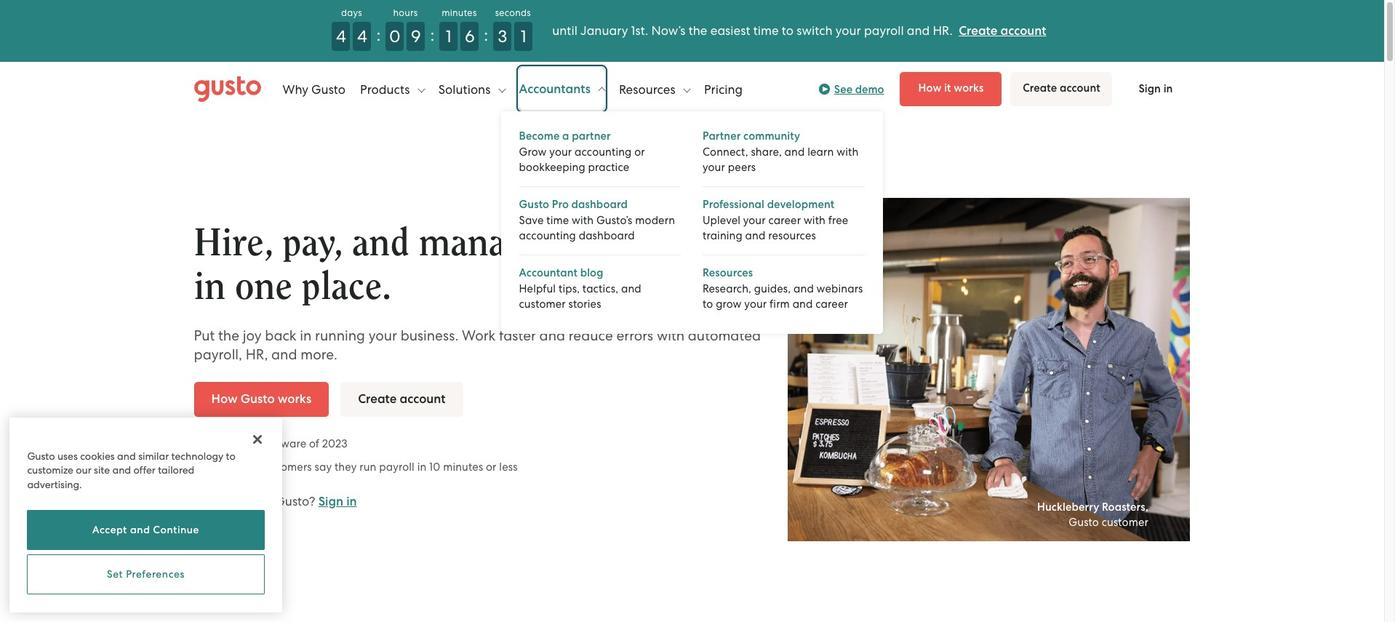 Task type: locate. For each thing, give the bounding box(es) containing it.
1 vertical spatial works
[[278, 391, 312, 406]]

1 horizontal spatial or
[[635, 145, 645, 158]]

payroll right run
[[379, 460, 415, 473]]

1 horizontal spatial time
[[754, 23, 779, 38]]

works for how it works
[[954, 81, 984, 95]]

2 vertical spatial create account link
[[341, 382, 463, 417]]

3 : from the left
[[484, 25, 488, 45]]

with inside "gusto pro dashboard save time with gusto's modern accounting dashboard"
[[572, 214, 594, 227]]

your inside professional development uplevel your career with free training and resources
[[744, 214, 766, 227]]

to left grow
[[703, 297, 713, 310]]

to right #1
[[226, 450, 236, 462]]

6
[[465, 26, 475, 47]]

:
[[377, 25, 381, 45], [430, 25, 435, 45], [484, 25, 488, 45]]

manage
[[419, 224, 542, 262]]

time
[[754, 23, 779, 38], [547, 214, 569, 227]]

1 horizontal spatial sign in link
[[1122, 73, 1191, 106]]

0 vertical spatial payroll
[[864, 23, 904, 38]]

continue
[[153, 524, 199, 536]]

time right easiest
[[754, 23, 779, 38]]

running
[[315, 327, 365, 344]]

0 vertical spatial sign in link
[[1122, 73, 1191, 106]]

customer inside accountant blog helpful tips, tactics, and customer stories
[[519, 297, 566, 310]]

1 horizontal spatial 4
[[336, 26, 346, 47]]

and right accept
[[130, 524, 150, 536]]

sign in link inside main element
[[1122, 73, 1191, 106]]

2 : from the left
[[430, 25, 435, 45]]

1 horizontal spatial sign
[[1139, 82, 1161, 95]]

payroll
[[864, 23, 904, 38], [379, 460, 415, 473]]

resources inside dropdown button
[[619, 82, 679, 96]]

1 left 6
[[446, 26, 452, 47]]

and left hr.
[[907, 23, 930, 38]]

grow
[[716, 297, 742, 310]]

gusto up save
[[519, 198, 549, 211]]

gusto down huckleberry
[[1069, 516, 1099, 529]]

1 vertical spatial account
[[1060, 81, 1101, 95]]

and inside hire, pay, and manage your team all in one place.
[[352, 224, 409, 262]]

0 horizontal spatial how
[[211, 391, 238, 406]]

resources up research,
[[703, 266, 753, 279]]

how
[[919, 81, 942, 95], [211, 391, 238, 406]]

0 horizontal spatial customer
[[519, 297, 566, 310]]

hire, pay, and manage your team all in one place.
[[194, 224, 758, 306]]

now's
[[652, 23, 686, 38]]

2 horizontal spatial to
[[782, 23, 794, 38]]

or inside become a partner grow your accounting or bookkeeping practice
[[635, 145, 645, 158]]

create
[[959, 23, 998, 39], [1023, 81, 1058, 95], [358, 391, 397, 406]]

your down professional
[[744, 214, 766, 227]]

how gusto works link
[[194, 382, 329, 417]]

webinars
[[817, 282, 863, 295]]

1 : from the left
[[377, 25, 381, 45]]

0 vertical spatial dashboard
[[572, 198, 628, 211]]

3 down seconds
[[498, 26, 507, 47]]

reduce
[[569, 327, 613, 344]]

0 vertical spatial or
[[635, 145, 645, 158]]

one
[[235, 268, 292, 306]]

0 horizontal spatial :
[[377, 25, 381, 45]]

1 vertical spatial career
[[816, 297, 848, 310]]

or down the resources dropdown button
[[635, 145, 645, 158]]

set preferences button
[[27, 554, 265, 594]]

1 vertical spatial the
[[218, 327, 239, 344]]

in inside put the joy back in running your business. work faster and reduce errors with automated payroll, hr, and more.
[[300, 327, 312, 344]]

and right firm
[[793, 297, 813, 310]]

your up blog
[[551, 224, 623, 262]]

and inside until january 1st. now's the easiest time to switch your payroll and hr. create account
[[907, 23, 930, 38]]

the inside until january 1st. now's the easiest time to switch your payroll and hr. create account
[[689, 23, 708, 38]]

your inside resources research, guides, and webinars to grow your firm and career
[[745, 297, 767, 310]]

0 vertical spatial accounting
[[575, 145, 632, 158]]

0 vertical spatial 3
[[498, 26, 507, 47]]

and up place.
[[352, 224, 409, 262]]

they
[[335, 460, 357, 473]]

2 horizontal spatial account
[[1060, 81, 1101, 95]]

4
[[336, 26, 346, 47], [357, 26, 367, 47], [251, 460, 258, 473]]

how inside main element
[[919, 81, 942, 95]]

gusto up 'customize'
[[27, 450, 55, 462]]

payroll left hr.
[[864, 23, 904, 38]]

1 vertical spatial customer
[[1102, 516, 1149, 529]]

or
[[635, 145, 645, 158], [486, 460, 497, 473]]

why
[[283, 82, 308, 96]]

1 vertical spatial create
[[1023, 81, 1058, 95]]

main element
[[194, 67, 1191, 334]]

blog
[[580, 266, 604, 279]]

accounting inside "gusto pro dashboard save time with gusto's modern accounting dashboard"
[[519, 229, 576, 242]]

connect,
[[703, 145, 748, 158]]

0 vertical spatial how
[[919, 81, 942, 95]]

with inside partner community connect, share, and learn with your peers
[[837, 145, 859, 158]]

0
[[389, 26, 401, 47]]

your right running
[[369, 327, 397, 344]]

and inside button
[[130, 524, 150, 536]]

0 horizontal spatial of
[[238, 460, 249, 473]]

2 vertical spatial account
[[400, 391, 446, 406]]

gusto inside huckleberry roasters, gusto customer
[[1069, 516, 1099, 529]]

customer down "roasters,"
[[1102, 516, 1149, 529]]

minutes right 10 at left bottom
[[443, 460, 483, 473]]

1 horizontal spatial works
[[954, 81, 984, 95]]

helpful
[[519, 282, 556, 295]]

3 for 3
[[498, 26, 507, 47]]

set preferences
[[107, 569, 185, 580]]

: right 9
[[430, 25, 435, 45]]

tailored
[[158, 464, 194, 476]]

create account link
[[959, 23, 1047, 39], [1011, 72, 1113, 106], [341, 382, 463, 417]]

0 vertical spatial create account
[[1023, 81, 1101, 95]]

account
[[1001, 23, 1047, 39], [1060, 81, 1101, 95], [400, 391, 446, 406]]

why gusto link
[[283, 67, 346, 111]]

with right "learn"
[[837, 145, 859, 158]]

professional development uplevel your career with free training and resources
[[703, 198, 849, 242]]

your down "guides,"
[[745, 297, 767, 310]]

your right switch
[[836, 23, 861, 38]]

minutes up 6
[[442, 7, 477, 18]]

gusto right why
[[312, 82, 346, 96]]

dashboard up gusto's
[[572, 198, 628, 211]]

2023
[[322, 437, 348, 450]]

works inside how gusto works link
[[278, 391, 312, 406]]

sign inside main element
[[1139, 82, 1161, 95]]

2 horizontal spatial :
[[484, 25, 488, 45]]

resources for resources
[[619, 82, 679, 96]]

a
[[563, 129, 569, 142]]

resources button
[[619, 67, 691, 111]]

3 left out
[[210, 460, 216, 473]]

2 vertical spatial create
[[358, 391, 397, 406]]

payroll
[[223, 437, 258, 450]]

1 horizontal spatial customer
[[1102, 516, 1149, 529]]

see demo link
[[819, 80, 884, 98]]

the up the "payroll," at the bottom left of the page
[[218, 327, 239, 344]]

0 horizontal spatial career
[[769, 214, 801, 227]]

1 vertical spatial payroll
[[379, 460, 415, 473]]

and right training
[[746, 229, 766, 242]]

1 vertical spatial sign in link
[[318, 494, 357, 509]]

0 horizontal spatial works
[[278, 391, 312, 406]]

how down the "payroll," at the bottom left of the page
[[211, 391, 238, 406]]

how left the it
[[919, 81, 942, 95]]

2 vertical spatial to
[[226, 450, 236, 462]]

1 vertical spatial 3
[[210, 460, 216, 473]]

1 vertical spatial minutes
[[443, 460, 483, 473]]

firm
[[770, 297, 790, 310]]

0 horizontal spatial the
[[218, 327, 239, 344]]

advertising.
[[27, 478, 82, 490]]

career down webinars
[[816, 297, 848, 310]]

time inside "gusto pro dashboard save time with gusto's modern accounting dashboard"
[[547, 214, 569, 227]]

3
[[498, 26, 507, 47], [210, 460, 216, 473]]

the right now's
[[689, 23, 708, 38]]

more.
[[301, 346, 338, 363]]

: right 6
[[484, 25, 488, 45]]

products
[[360, 82, 413, 96]]

2 horizontal spatial create
[[1023, 81, 1058, 95]]

hours
[[393, 7, 418, 18]]

of left 2023
[[309, 437, 319, 450]]

0 vertical spatial sign
[[1139, 82, 1161, 95]]

free
[[829, 214, 849, 227]]

works up software
[[278, 391, 312, 406]]

0 horizontal spatial time
[[547, 214, 569, 227]]

gusto
[[312, 82, 346, 96], [519, 198, 549, 211], [241, 391, 275, 406], [27, 450, 55, 462], [1069, 516, 1099, 529]]

0 horizontal spatial to
[[226, 450, 236, 462]]

: left 0
[[377, 25, 381, 45]]

1 horizontal spatial of
[[309, 437, 319, 450]]

your inside partner community connect, share, and learn with your peers
[[703, 160, 725, 174]]

gusto uses cookies and similar technology to customize our site and offer tailored advertising.
[[27, 450, 236, 490]]

10
[[429, 460, 441, 473]]

0 vertical spatial resources
[[619, 82, 679, 96]]

it
[[945, 81, 951, 95]]

stories
[[569, 297, 601, 310]]

1 vertical spatial time
[[547, 214, 569, 227]]

of
[[309, 437, 319, 450], [238, 460, 249, 473]]

learn
[[808, 145, 834, 158]]

9
[[411, 26, 421, 47]]

gusto down hr, on the left bottom of page
[[241, 391, 275, 406]]

hr,
[[246, 346, 268, 363]]

1 horizontal spatial to
[[703, 297, 713, 310]]

career
[[769, 214, 801, 227], [816, 297, 848, 310]]

#1 payroll software of 2023
[[207, 437, 348, 450]]

time down pro
[[547, 214, 569, 227]]

works right the it
[[954, 81, 984, 95]]

1 horizontal spatial create account
[[1023, 81, 1101, 95]]

business.
[[401, 327, 459, 344]]

customer down helpful on the left top of page
[[519, 297, 566, 310]]

similar
[[138, 450, 169, 462]]

tiny image
[[823, 87, 828, 92]]

and inside partner community connect, share, and learn with your peers
[[785, 145, 805, 158]]

with down development
[[804, 214, 826, 227]]

gusto?
[[275, 494, 315, 508]]

put
[[194, 327, 215, 344]]

grow
[[519, 145, 547, 158]]

1 horizontal spatial career
[[816, 297, 848, 310]]

0 horizontal spatial create
[[358, 391, 397, 406]]

1 vertical spatial how
[[211, 391, 238, 406]]

of right out
[[238, 460, 249, 473]]

create account
[[1023, 81, 1101, 95], [358, 391, 446, 406]]

in inside main element
[[1164, 82, 1173, 95]]

accounting down save
[[519, 229, 576, 242]]

0 vertical spatial customer
[[519, 297, 566, 310]]

works
[[954, 81, 984, 95], [278, 391, 312, 406]]

and right tactics,
[[621, 282, 642, 295]]

1 vertical spatial sign
[[318, 494, 344, 509]]

1 horizontal spatial 1
[[521, 26, 527, 47]]

1 vertical spatial dashboard
[[579, 229, 635, 242]]

1 vertical spatial to
[[703, 297, 713, 310]]

0 vertical spatial of
[[309, 437, 319, 450]]

0 vertical spatial create
[[959, 23, 998, 39]]

1 horizontal spatial 3
[[498, 26, 507, 47]]

0 horizontal spatial 1
[[446, 26, 452, 47]]

put the joy back in running your business. work faster and reduce errors with automated payroll, hr, and more.
[[194, 327, 761, 363]]

in inside hire, pay, and manage your team all in one place.
[[194, 268, 226, 306]]

1 horizontal spatial create
[[959, 23, 998, 39]]

and
[[907, 23, 930, 38], [785, 145, 805, 158], [352, 224, 409, 262], [746, 229, 766, 242], [621, 282, 642, 295], [794, 282, 814, 295], [793, 297, 813, 310], [540, 327, 565, 344], [271, 346, 297, 363], [117, 450, 136, 462], [112, 464, 131, 476], [130, 524, 150, 536]]

accept and continue button
[[27, 510, 265, 550]]

1 vertical spatial accounting
[[519, 229, 576, 242]]

3 for 3 out of 4 customers say they run payroll in 10 minutes or less
[[210, 460, 216, 473]]

0 vertical spatial to
[[782, 23, 794, 38]]

1 1 from the left
[[446, 26, 452, 47]]

with right errors
[[657, 327, 685, 344]]

dashboard down gusto's
[[579, 229, 635, 242]]

: for 6
[[484, 25, 488, 45]]

switch
[[797, 23, 833, 38]]

your down a
[[550, 145, 572, 158]]

1 horizontal spatial how
[[919, 81, 942, 95]]

0 vertical spatial the
[[689, 23, 708, 38]]

with left gusto's
[[572, 214, 594, 227]]

#1
[[210, 437, 221, 450]]

community
[[744, 129, 800, 142]]

to left switch
[[782, 23, 794, 38]]

offer
[[133, 464, 156, 476]]

gusto's
[[597, 214, 633, 227]]

and left "learn"
[[785, 145, 805, 158]]

0 vertical spatial time
[[754, 23, 779, 38]]

1 vertical spatial create account
[[358, 391, 446, 406]]

1 horizontal spatial resources
[[703, 266, 753, 279]]

1 horizontal spatial account
[[1001, 23, 1047, 39]]

1 horizontal spatial payroll
[[864, 23, 904, 38]]

0 vertical spatial career
[[769, 214, 801, 227]]

faster
[[499, 327, 536, 344]]

with
[[837, 145, 859, 158], [572, 214, 594, 227], [804, 214, 826, 227], [657, 327, 685, 344]]

1 down seconds
[[521, 26, 527, 47]]

accounting
[[575, 145, 632, 158], [519, 229, 576, 242]]

resources inside resources research, guides, and webinars to grow your firm and career
[[703, 266, 753, 279]]

0 horizontal spatial resources
[[619, 82, 679, 96]]

1 horizontal spatial :
[[430, 25, 435, 45]]

works inside how it works link
[[954, 81, 984, 95]]

career up the resources
[[769, 214, 801, 227]]

0 vertical spatial works
[[954, 81, 984, 95]]

1 horizontal spatial the
[[689, 23, 708, 38]]

your down connect,
[[703, 160, 725, 174]]

resources down 1st.
[[619, 82, 679, 96]]

accept and continue
[[92, 524, 199, 536]]

accounting up practice
[[575, 145, 632, 158]]

why gusto
[[283, 82, 346, 96]]

sign in link
[[1122, 73, 1191, 106], [318, 494, 357, 509]]

accountants
[[519, 81, 594, 96]]

0 horizontal spatial account
[[400, 391, 446, 406]]

0 horizontal spatial 3
[[210, 460, 216, 473]]

accounting inside become a partner grow your accounting or bookkeeping practice
[[575, 145, 632, 158]]

huckleberry roasters, gusto customer
[[1038, 501, 1149, 529]]

0 horizontal spatial or
[[486, 460, 497, 473]]

1 vertical spatial resources
[[703, 266, 753, 279]]

or left less
[[486, 460, 497, 473]]



Task type: vqa. For each thing, say whether or not it's contained in the screenshot.
The Works in the How it works link
no



Task type: describe. For each thing, give the bounding box(es) containing it.
research,
[[703, 282, 752, 295]]

days
[[341, 7, 362, 18]]

1 vertical spatial or
[[486, 460, 497, 473]]

accountants button
[[519, 67, 606, 111]]

payroll,
[[194, 346, 242, 363]]

3 out of 4 customers say they run payroll in 10 minutes or less
[[207, 460, 518, 473]]

preferences
[[126, 569, 185, 580]]

team
[[633, 224, 711, 262]]

gusto inside "gusto pro dashboard save time with gusto's modern accounting dashboard"
[[519, 198, 549, 211]]

your inside put the joy back in running your business. work faster and reduce errors with automated payroll, hr, and more.
[[369, 327, 397, 344]]

using
[[242, 494, 272, 508]]

back
[[265, 327, 297, 344]]

to inside gusto uses cookies and similar technology to customize our site and offer tailored advertising.
[[226, 450, 236, 462]]

: for 9
[[430, 25, 435, 45]]

tactics,
[[583, 282, 619, 295]]

create inside main element
[[1023, 81, 1058, 95]]

payroll inside until january 1st. now's the easiest time to switch your payroll and hr. create account
[[864, 23, 904, 38]]

how it works link
[[900, 72, 1002, 106]]

become
[[519, 129, 560, 142]]

sign in
[[1139, 82, 1173, 95]]

joy
[[243, 327, 262, 344]]

works for how gusto works
[[278, 391, 312, 406]]

work
[[462, 327, 496, 344]]

already using gusto? sign in
[[194, 494, 357, 509]]

1st.
[[631, 23, 649, 38]]

1 vertical spatial of
[[238, 460, 249, 473]]

with inside put the joy back in running your business. work faster and reduce errors with automated payroll, hr, and more.
[[657, 327, 685, 344]]

pricing link
[[704, 67, 743, 111]]

less
[[499, 460, 518, 473]]

your inside hire, pay, and manage your team all in one place.
[[551, 224, 623, 262]]

0 vertical spatial minutes
[[442, 7, 477, 18]]

create account inside main element
[[1023, 81, 1101, 95]]

cookies
[[80, 450, 115, 462]]

online payroll services, hr, and benefits | gusto image
[[194, 76, 261, 102]]

hire,
[[194, 224, 273, 262]]

hr.
[[933, 23, 953, 38]]

and right site on the bottom left of page
[[112, 464, 131, 476]]

out
[[219, 460, 236, 473]]

0 horizontal spatial payroll
[[379, 460, 415, 473]]

say
[[315, 460, 332, 473]]

account inside main element
[[1060, 81, 1101, 95]]

become a partner grow your accounting or bookkeeping practice
[[519, 129, 645, 174]]

2 1 from the left
[[521, 26, 527, 47]]

to inside resources research, guides, and webinars to grow your firm and career
[[703, 297, 713, 310]]

and right "guides,"
[[794, 282, 814, 295]]

how for how it works
[[919, 81, 942, 95]]

your inside until january 1st. now's the easiest time to switch your payroll and hr. create account
[[836, 23, 861, 38]]

january
[[581, 23, 628, 38]]

until january 1st. now's the easiest time to switch your payroll and hr. create account
[[552, 23, 1047, 39]]

set
[[107, 569, 123, 580]]

automated
[[688, 327, 761, 344]]

guides,
[[754, 282, 791, 295]]

peers
[[728, 160, 756, 174]]

tips,
[[559, 282, 580, 295]]

1 vertical spatial create account link
[[1011, 72, 1113, 106]]

errors
[[617, 327, 654, 344]]

professional
[[703, 198, 765, 211]]

0 horizontal spatial 4
[[251, 460, 258, 473]]

0 horizontal spatial sign in link
[[318, 494, 357, 509]]

career inside professional development uplevel your career with free training and resources
[[769, 214, 801, 227]]

see
[[834, 83, 853, 96]]

pay,
[[283, 224, 343, 262]]

0 horizontal spatial sign
[[318, 494, 344, 509]]

and inside professional development uplevel your career with free training and resources
[[746, 229, 766, 242]]

how for how gusto works
[[211, 391, 238, 406]]

to inside until january 1st. now's the easiest time to switch your payroll and hr. create account
[[782, 23, 794, 38]]

uplevel
[[703, 214, 741, 227]]

and inside accountant blog helpful tips, tactics, and customer stories
[[621, 282, 642, 295]]

0 vertical spatial account
[[1001, 23, 1047, 39]]

place.
[[302, 268, 391, 306]]

the inside put the joy back in running your business. work faster and reduce errors with automated payroll, hr, and more.
[[218, 327, 239, 344]]

modern
[[635, 214, 675, 227]]

seconds
[[495, 7, 531, 18]]

software
[[260, 437, 306, 450]]

products button
[[360, 67, 425, 111]]

accountant blog helpful tips, tactics, and customer stories
[[519, 266, 642, 310]]

training
[[703, 229, 743, 242]]

uses
[[57, 450, 78, 462]]

0 horizontal spatial create account
[[358, 391, 446, 406]]

development
[[767, 198, 835, 211]]

solutions button
[[438, 67, 506, 111]]

how gusto works
[[211, 391, 312, 406]]

already
[[194, 494, 239, 508]]

gusto pro dashboard save time with gusto's modern accounting dashboard
[[519, 198, 675, 242]]

resources for resources research, guides, and webinars to grow your firm and career
[[703, 266, 753, 279]]

time inside until january 1st. now's the easiest time to switch your payroll and hr. create account
[[754, 23, 779, 38]]

easiest
[[711, 23, 751, 38]]

see demo
[[834, 83, 884, 96]]

bookkeeping
[[519, 160, 586, 174]]

: for 4
[[377, 25, 381, 45]]

partner
[[572, 129, 611, 142]]

roasters,
[[1102, 501, 1149, 514]]

0 vertical spatial create account link
[[959, 23, 1047, 39]]

accountant
[[519, 266, 578, 279]]

how it works
[[919, 81, 984, 95]]

resources
[[769, 229, 816, 242]]

gusto inside gusto uses cookies and similar technology to customize our site and offer tailored advertising.
[[27, 450, 55, 462]]

customer inside huckleberry roasters, gusto customer
[[1102, 516, 1149, 529]]

your inside become a partner grow your accounting or bookkeeping practice
[[550, 145, 572, 158]]

gusto image image
[[788, 198, 1191, 542]]

and up offer
[[117, 450, 136, 462]]

save
[[519, 214, 544, 227]]

huckleberry
[[1038, 501, 1100, 514]]

and right faster on the bottom left
[[540, 327, 565, 344]]

and down "back"
[[271, 346, 297, 363]]

with inside professional development uplevel your career with free training and resources
[[804, 214, 826, 227]]

site
[[94, 464, 110, 476]]

until
[[552, 23, 578, 38]]

2 horizontal spatial 4
[[357, 26, 367, 47]]

pricing
[[704, 82, 743, 96]]

all
[[720, 224, 758, 262]]

career inside resources research, guides, and webinars to grow your firm and career
[[816, 297, 848, 310]]



